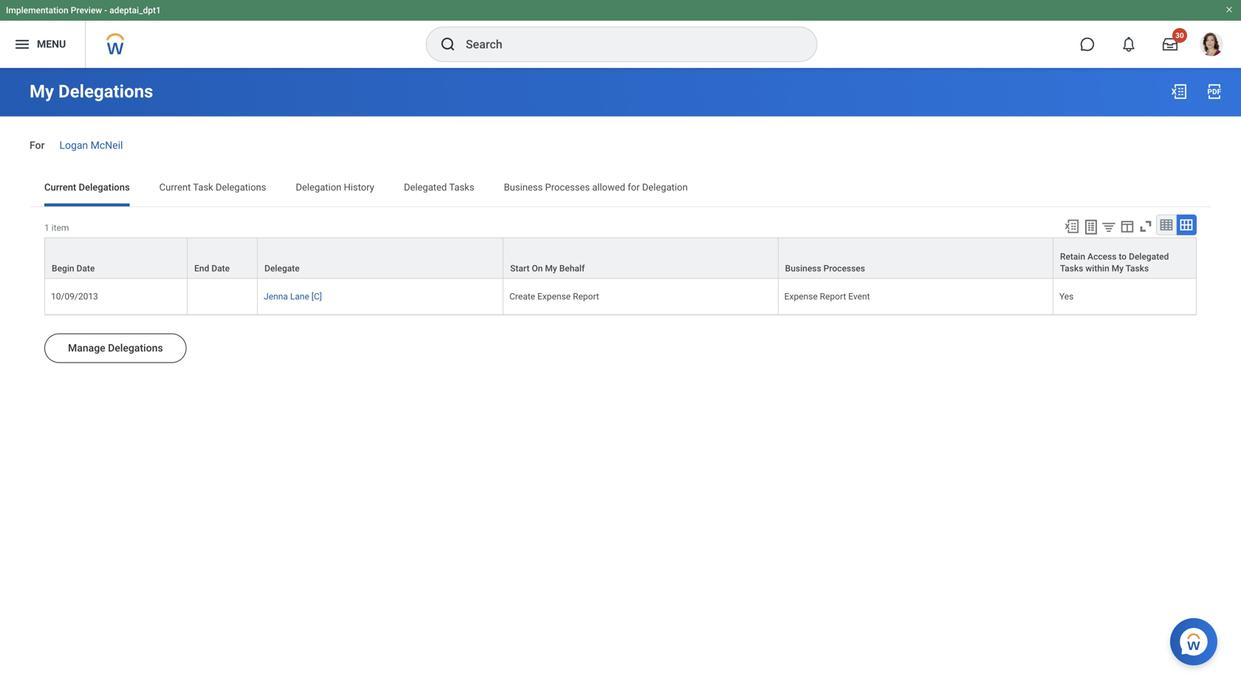 Task type: describe. For each thing, give the bounding box(es) containing it.
jenna lane [c]
[[264, 291, 322, 302]]

manage delegations button
[[44, 334, 187, 363]]

1 item
[[44, 223, 69, 233]]

[c]
[[312, 291, 322, 302]]

start
[[510, 263, 530, 274]]

delegate button
[[258, 238, 503, 278]]

toolbar inside my delegations main content
[[1058, 215, 1197, 237]]

export to excel image
[[1171, 83, 1188, 101]]

-
[[104, 5, 107, 16]]

end date
[[194, 263, 230, 274]]

current task delegations
[[159, 182, 266, 193]]

yes
[[1060, 291, 1074, 302]]

begin date button
[[45, 238, 187, 278]]

for
[[30, 139, 45, 152]]

1 horizontal spatial tasks
[[1061, 263, 1084, 274]]

implementation
[[6, 5, 68, 16]]

delegated inside retain access to delegated tasks within my tasks
[[1129, 252, 1169, 262]]

1 horizontal spatial my
[[545, 263, 557, 274]]

jenna
[[264, 291, 288, 302]]

tab list inside my delegations main content
[[30, 171, 1212, 206]]

date for begin date
[[77, 263, 95, 274]]

table image
[[1160, 217, 1174, 232]]

close environment banner image
[[1225, 5, 1234, 14]]

end date button
[[188, 238, 257, 278]]

access
[[1088, 252, 1117, 262]]

end
[[194, 263, 209, 274]]

notifications large image
[[1122, 37, 1137, 52]]

implementation preview -   adeptai_dpt1
[[6, 5, 161, 16]]

delegations for current delegations
[[79, 182, 130, 193]]

0 horizontal spatial my
[[30, 81, 54, 102]]

export to worksheets image
[[1083, 218, 1100, 236]]

30
[[1176, 31, 1184, 40]]

on
[[532, 263, 543, 274]]

current delegations
[[44, 182, 130, 193]]

current for current task delegations
[[159, 182, 191, 193]]

business for business processes allowed for delegation
[[504, 182, 543, 193]]

start on my behalf button
[[504, 238, 778, 278]]

business processes button
[[779, 238, 1053, 278]]

current for current delegations
[[44, 182, 76, 193]]

row containing 10/09/2013
[[44, 279, 1197, 315]]

profile logan mcneil image
[[1200, 33, 1224, 59]]

Search Workday  search field
[[466, 28, 787, 61]]

processes for business processes
[[824, 263, 865, 274]]

task
[[193, 182, 213, 193]]

0 horizontal spatial tasks
[[449, 182, 475, 193]]

expense inside 'element'
[[785, 291, 818, 302]]

event
[[849, 291, 870, 302]]

logan mcneil link
[[59, 136, 123, 152]]

date for end date
[[212, 263, 230, 274]]

justify image
[[13, 35, 31, 53]]

1
[[44, 223, 49, 233]]

select to filter grid data image
[[1101, 219, 1117, 234]]

report inside 'element'
[[820, 291, 846, 302]]

jenna lane [c] link
[[264, 288, 322, 302]]

cell inside my delegations main content
[[188, 279, 258, 315]]

menu
[[37, 38, 66, 50]]

to
[[1119, 252, 1127, 262]]

preview
[[71, 5, 102, 16]]

history
[[344, 182, 374, 193]]



Task type: vqa. For each thing, say whether or not it's contained in the screenshot.
menu group image corresponding to second list from the bottom of the page
no



Task type: locate. For each thing, give the bounding box(es) containing it.
report
[[573, 291, 599, 302], [820, 291, 846, 302]]

delegations for manage delegations
[[108, 342, 163, 354]]

0 vertical spatial delegated
[[404, 182, 447, 193]]

1 horizontal spatial delegated
[[1129, 252, 1169, 262]]

create expense report element
[[510, 288, 599, 302]]

1 horizontal spatial current
[[159, 182, 191, 193]]

delegations for my delegations
[[58, 81, 153, 102]]

delegated tasks
[[404, 182, 475, 193]]

delegation history
[[296, 182, 374, 193]]

delegation right for
[[642, 182, 688, 193]]

0 horizontal spatial processes
[[545, 182, 590, 193]]

processes for business processes allowed for delegation
[[545, 182, 590, 193]]

1 horizontal spatial processes
[[824, 263, 865, 274]]

delegation left the 'history'
[[296, 182, 342, 193]]

my down "menu" dropdown button at the top left of the page
[[30, 81, 54, 102]]

delegated
[[404, 182, 447, 193], [1129, 252, 1169, 262]]

tasks
[[449, 182, 475, 193], [1061, 263, 1084, 274], [1126, 263, 1149, 274]]

1 vertical spatial delegated
[[1129, 252, 1169, 262]]

for
[[628, 182, 640, 193]]

0 horizontal spatial current
[[44, 182, 76, 193]]

view printable version (pdf) image
[[1206, 83, 1224, 101]]

1 horizontal spatial report
[[820, 291, 846, 302]]

fullscreen image
[[1138, 218, 1154, 234]]

2 horizontal spatial tasks
[[1126, 263, 1149, 274]]

retain access to delegated tasks within my tasks
[[1061, 252, 1169, 274]]

expense inside "element"
[[538, 291, 571, 302]]

business processes allowed for delegation
[[504, 182, 688, 193]]

business
[[504, 182, 543, 193], [785, 263, 822, 274]]

delegations inside button
[[108, 342, 163, 354]]

menu banner
[[0, 0, 1242, 68]]

inbox large image
[[1163, 37, 1178, 52]]

retain access to delegated tasks within my tasks button
[[1054, 238, 1197, 278]]

row containing retain access to delegated tasks within my tasks
[[44, 237, 1197, 279]]

processes inside popup button
[[824, 263, 865, 274]]

delegations right task
[[216, 182, 266, 193]]

processes up expense report event 'element'
[[824, 263, 865, 274]]

0 vertical spatial business
[[504, 182, 543, 193]]

toolbar
[[1058, 215, 1197, 237]]

1 vertical spatial processes
[[824, 263, 865, 274]]

1 vertical spatial business
[[785, 263, 822, 274]]

30 button
[[1154, 28, 1188, 61]]

business processes
[[785, 263, 865, 274]]

processes left 'allowed'
[[545, 182, 590, 193]]

my down to
[[1112, 263, 1124, 274]]

0 horizontal spatial delegation
[[296, 182, 342, 193]]

row
[[44, 237, 1197, 279], [44, 279, 1197, 315]]

1 horizontal spatial expense
[[785, 291, 818, 302]]

row down start on my behalf popup button on the top of the page
[[44, 279, 1197, 315]]

expense down business processes
[[785, 291, 818, 302]]

adeptai_dpt1
[[109, 5, 161, 16]]

create expense report
[[510, 291, 599, 302]]

0 horizontal spatial date
[[77, 263, 95, 274]]

delegated right the 'history'
[[404, 182, 447, 193]]

tab list containing current delegations
[[30, 171, 1212, 206]]

manage
[[68, 342, 105, 354]]

allowed
[[592, 182, 626, 193]]

menu button
[[0, 21, 85, 68]]

delegations right manage on the left of page
[[108, 342, 163, 354]]

start on my behalf
[[510, 263, 585, 274]]

business inside business processes popup button
[[785, 263, 822, 274]]

begin
[[52, 263, 74, 274]]

1 horizontal spatial date
[[212, 263, 230, 274]]

business for business processes
[[785, 263, 822, 274]]

delegated inside tab list
[[404, 182, 447, 193]]

2 date from the left
[[212, 263, 230, 274]]

expand table image
[[1180, 217, 1194, 232]]

report left event
[[820, 291, 846, 302]]

0 horizontal spatial delegated
[[404, 182, 447, 193]]

item
[[52, 223, 69, 233]]

my delegations
[[30, 81, 153, 102]]

search image
[[439, 35, 457, 53]]

within
[[1086, 263, 1110, 274]]

1 report from the left
[[573, 291, 599, 302]]

delegated right to
[[1129, 252, 1169, 262]]

my delegations main content
[[0, 68, 1242, 424]]

behalf
[[560, 263, 585, 274]]

expense down start on my behalf
[[538, 291, 571, 302]]

delegations up 'mcneil' at the left of the page
[[58, 81, 153, 102]]

my inside retain access to delegated tasks within my tasks
[[1112, 263, 1124, 274]]

date right end
[[212, 263, 230, 274]]

lane
[[290, 291, 309, 302]]

1 date from the left
[[77, 263, 95, 274]]

current
[[44, 182, 76, 193], [159, 182, 191, 193]]

mcneil
[[91, 139, 123, 152]]

0 horizontal spatial expense
[[538, 291, 571, 302]]

2 report from the left
[[820, 291, 846, 302]]

2 delegation from the left
[[642, 182, 688, 193]]

export to excel image
[[1064, 218, 1080, 234]]

delegations
[[58, 81, 153, 102], [79, 182, 130, 193], [216, 182, 266, 193], [108, 342, 163, 354]]

processes
[[545, 182, 590, 193], [824, 263, 865, 274]]

expense report event element
[[785, 288, 870, 302]]

delegations down 'mcneil' at the left of the page
[[79, 182, 130, 193]]

report inside "element"
[[573, 291, 599, 302]]

business inside tab list
[[504, 182, 543, 193]]

2 expense from the left
[[785, 291, 818, 302]]

10/09/2013
[[51, 291, 98, 302]]

expense report event
[[785, 291, 870, 302]]

date right begin
[[77, 263, 95, 274]]

my right on
[[545, 263, 557, 274]]

logan
[[59, 139, 88, 152]]

date
[[77, 263, 95, 274], [212, 263, 230, 274]]

2 horizontal spatial my
[[1112, 263, 1124, 274]]

1 current from the left
[[44, 182, 76, 193]]

1 horizontal spatial business
[[785, 263, 822, 274]]

1 row from the top
[[44, 237, 1197, 279]]

2 row from the top
[[44, 279, 1197, 315]]

1 horizontal spatial delegation
[[642, 182, 688, 193]]

0 vertical spatial processes
[[545, 182, 590, 193]]

0 horizontal spatial business
[[504, 182, 543, 193]]

delegate
[[265, 263, 300, 274]]

1 expense from the left
[[538, 291, 571, 302]]

0 horizontal spatial report
[[573, 291, 599, 302]]

create
[[510, 291, 535, 302]]

retain
[[1061, 252, 1086, 262]]

row down 'allowed'
[[44, 237, 1197, 279]]

manage delegations
[[68, 342, 163, 354]]

current left task
[[159, 182, 191, 193]]

tab list
[[30, 171, 1212, 206]]

current up item
[[44, 182, 76, 193]]

1 delegation from the left
[[296, 182, 342, 193]]

report down behalf
[[573, 291, 599, 302]]

delegation
[[296, 182, 342, 193], [642, 182, 688, 193]]

expense
[[538, 291, 571, 302], [785, 291, 818, 302]]

2 current from the left
[[159, 182, 191, 193]]

logan mcneil
[[59, 139, 123, 152]]

begin date
[[52, 263, 95, 274]]

my
[[30, 81, 54, 102], [545, 263, 557, 274], [1112, 263, 1124, 274]]

click to view/edit grid preferences image
[[1120, 218, 1136, 234]]

cell
[[188, 279, 258, 315]]



